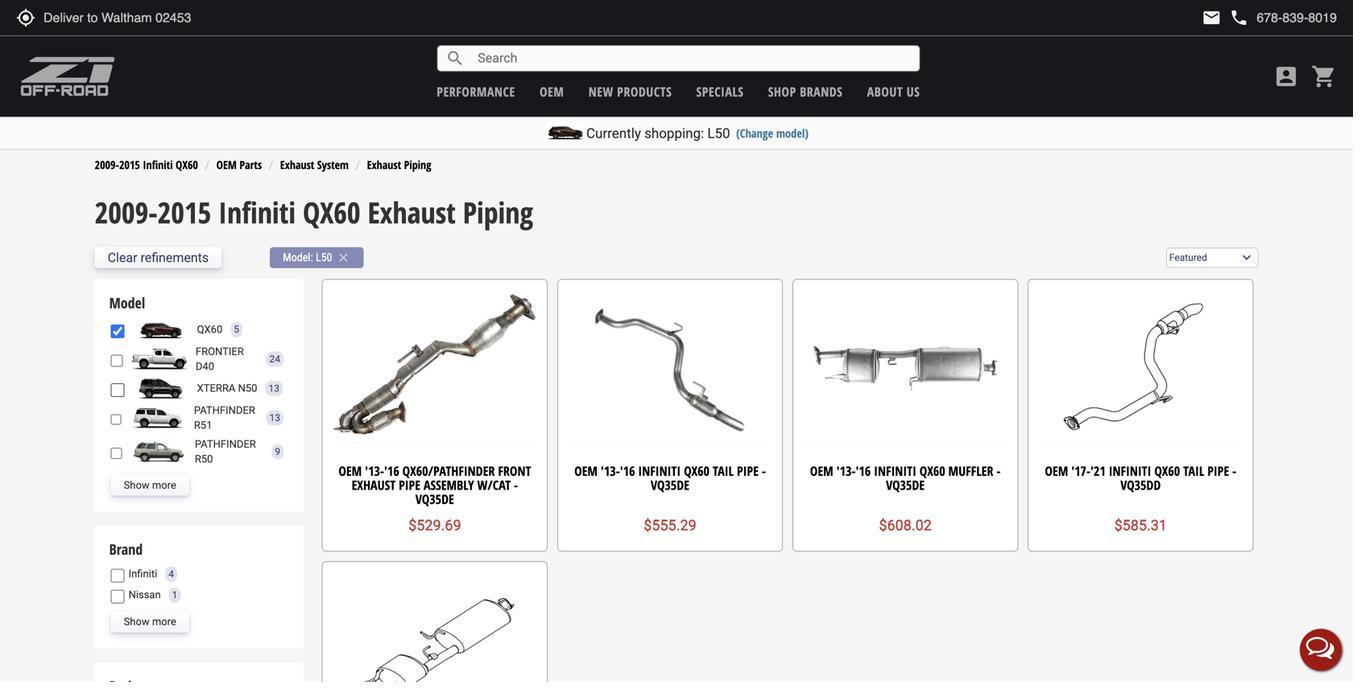 Task type: vqa. For each thing, say whether or not it's contained in the screenshot.


Task type: describe. For each thing, give the bounding box(es) containing it.
infiniti qx60 l50 2013 2014 2015 2016 2017 2018 2019 2020 vq35de vq35dd 3.5l z1 off-road image
[[129, 319, 193, 340]]

oem '13-'16 qx60/pathfinder front exhaust pipe assembly w/cat - vq35de
[[339, 462, 531, 508]]

frontier
[[196, 345, 244, 358]]

exhaust piping
[[367, 157, 432, 172]]

pathfinder r51
[[194, 404, 255, 431]]

exhaust right system
[[367, 157, 401, 172]]

phone
[[1230, 8, 1249, 27]]

brand
[[109, 540, 143, 560]]

qx60/pathfinder
[[403, 462, 495, 480]]

close
[[336, 251, 351, 265]]

show more button for model
[[111, 475, 189, 496]]

pathfinder for r50
[[195, 438, 256, 450]]

Search search field
[[465, 46, 920, 71]]

model
[[109, 293, 145, 313]]

vq35de inside the oem '13-'16 qx60/pathfinder front exhaust pipe assembly w/cat - vq35de
[[416, 491, 454, 508]]

show for brand
[[124, 616, 150, 628]]

r51
[[194, 419, 212, 431]]

mail
[[1202, 8, 1222, 27]]

d40
[[196, 360, 214, 373]]

vq35de inside oem '13-'16 infiniti qx60 muffler - vq35de
[[886, 477, 925, 494]]

show more button for brand
[[111, 612, 189, 633]]

oem '13-'16 infiniti qx60 muffler - vq35de
[[810, 462, 1001, 494]]

search
[[446, 49, 465, 68]]

model: l50 close
[[283, 251, 351, 265]]

performance link
[[437, 83, 515, 100]]

more for brand
[[152, 616, 176, 628]]

front
[[498, 462, 531, 480]]

shop brands link
[[768, 83, 843, 100]]

2015 for 2009-2015 infiniti qx60 exhaust piping
[[158, 193, 211, 232]]

vq35dd
[[1121, 477, 1161, 494]]

- inside "oem '17-'21 infiniti qx60 tail pipe - vq35dd"
[[1233, 462, 1237, 480]]

qx60 left oem parts link
[[176, 157, 198, 172]]

my_location
[[16, 8, 35, 27]]

2009-2015 infiniti qx60 exhaust piping
[[95, 193, 533, 232]]

shop
[[768, 83, 797, 100]]

vq35de inside oem '13-'16 infiniti qx60 tail pipe - vq35de
[[651, 477, 690, 494]]

n50
[[238, 382, 257, 394]]

oem link
[[540, 83, 564, 100]]

oem for oem '17-'21 infiniti qx60 tail pipe - vq35dd
[[1045, 462, 1069, 480]]

oem '13-'16 infiniti qx60 tail pipe - vq35de
[[575, 462, 766, 494]]

us
[[907, 83, 920, 100]]

tail for vq35de
[[713, 462, 734, 480]]

oem for oem link
[[540, 83, 564, 100]]

l50 inside model: l50 close
[[316, 251, 332, 264]]

shopping_cart
[[1312, 64, 1337, 89]]

pipe for oem '17-'21 infiniti qx60 tail pipe - vq35dd
[[1208, 462, 1230, 480]]

account_box
[[1274, 64, 1300, 89]]

account_box link
[[1270, 64, 1304, 89]]

1
[[172, 590, 178, 601]]

pathfinder r50
[[195, 438, 256, 465]]

r50
[[195, 453, 213, 465]]

exhaust inside the oem '13-'16 qx60/pathfinder front exhaust pipe assembly w/cat - vq35de
[[352, 477, 396, 494]]

clear refinements
[[108, 250, 209, 265]]

muffler
[[949, 462, 994, 480]]

shopping:
[[645, 125, 704, 141]]

oem parts link
[[216, 157, 262, 172]]

shop brands
[[768, 83, 843, 100]]

w/cat
[[477, 477, 511, 494]]

products
[[617, 83, 672, 100]]

new
[[589, 83, 614, 100]]

z1 motorsports logo image
[[20, 56, 116, 97]]

about us link
[[867, 83, 920, 100]]

pipe for oem '13-'16 infiniti qx60 tail pipe - vq35de
[[737, 462, 759, 480]]

model:
[[283, 251, 313, 264]]

oem parts
[[216, 157, 262, 172]]

- inside oem '13-'16 infiniti qx60 tail pipe - vq35de
[[762, 462, 766, 480]]

nissan pathfinder r50 1996 1997 1998 1999 2000 2001 2002 2003 2004  z1 off-road image
[[126, 442, 191, 463]]

system
[[317, 157, 349, 172]]

qx60 inside "oem '17-'21 infiniti qx60 tail pipe - vq35dd"
[[1155, 462, 1181, 480]]

2009- for 2009-2015 infiniti qx60
[[95, 157, 119, 172]]

$585.31
[[1115, 517, 1167, 534]]

show for model
[[124, 479, 150, 491]]

24
[[270, 354, 280, 365]]

currently
[[587, 125, 641, 141]]

brands
[[800, 83, 843, 100]]

oem for oem '13-'16 qx60/pathfinder front exhaust pipe assembly w/cat - vq35de
[[339, 462, 362, 480]]

infiniti inside oem '13-'16 infiniti qx60 muffler - vq35de
[[874, 462, 917, 480]]

exhaust down exhaust piping
[[368, 193, 456, 232]]



Task type: locate. For each thing, give the bounding box(es) containing it.
$529.69
[[409, 517, 461, 534]]

infiniti inside oem '13-'16 infiniti qx60 tail pipe - vq35de
[[638, 462, 681, 480]]

9
[[275, 446, 280, 458]]

1 horizontal spatial vq35de
[[651, 477, 690, 494]]

0 horizontal spatial l50
[[316, 251, 332, 264]]

0 horizontal spatial pipe
[[399, 477, 421, 494]]

mail phone
[[1202, 8, 1249, 27]]

'13- inside the oem '13-'16 qx60/pathfinder front exhaust pipe assembly w/cat - vq35de
[[365, 462, 384, 480]]

pipe inside "oem '17-'21 infiniti qx60 tail pipe - vq35dd"
[[1208, 462, 1230, 480]]

show more down nissan pathfinder r50 1996 1997 1998 1999 2000 2001 2002 2003 2004  z1 off-road image
[[124, 479, 176, 491]]

new products link
[[589, 83, 672, 100]]

None checkbox
[[111, 354, 123, 368], [111, 383, 125, 397], [111, 413, 122, 427], [111, 590, 125, 604], [111, 354, 123, 368], [111, 383, 125, 397], [111, 413, 122, 427], [111, 590, 125, 604]]

shopping_cart link
[[1308, 64, 1337, 89]]

0 horizontal spatial '13-
[[365, 462, 384, 480]]

0 vertical spatial show
[[124, 479, 150, 491]]

2 horizontal spatial '13-
[[837, 462, 856, 480]]

1 vertical spatial 13
[[270, 412, 280, 424]]

piping
[[404, 157, 432, 172], [463, 193, 533, 232]]

oem for oem '13-'16 infiniti qx60 muffler - vq35de
[[810, 462, 834, 480]]

pipe inside the oem '13-'16 qx60/pathfinder front exhaust pipe assembly w/cat - vq35de
[[399, 477, 421, 494]]

nissan
[[129, 589, 161, 601]]

1 show more button from the top
[[111, 475, 189, 496]]

$608.02
[[879, 517, 932, 534]]

pipe
[[737, 462, 759, 480], [1208, 462, 1230, 480], [399, 477, 421, 494]]

l50 left 'close'
[[316, 251, 332, 264]]

show more
[[124, 479, 176, 491], [124, 616, 176, 628]]

oem inside "oem '17-'21 infiniti qx60 tail pipe - vq35dd"
[[1045, 462, 1069, 480]]

0 vertical spatial show more button
[[111, 475, 189, 496]]

2 horizontal spatial '16
[[856, 462, 871, 480]]

xterra
[[197, 382, 236, 394]]

1 horizontal spatial '16
[[620, 462, 635, 480]]

1 horizontal spatial pipe
[[737, 462, 759, 480]]

show more for model
[[124, 479, 176, 491]]

specials
[[697, 83, 744, 100]]

1 '13- from the left
[[365, 462, 384, 480]]

specials link
[[697, 83, 744, 100]]

'17-
[[1072, 462, 1091, 480]]

3 '16 from the left
[[856, 462, 871, 480]]

exhaust left assembly
[[352, 477, 396, 494]]

$555.29
[[644, 517, 697, 534]]

nissan xterra n50 2005 2006 2007 2008 2009 2010 2011 2012 2013 2014 2015 vq40de 4.0l s se x pro-4x offroad z1 off-road image
[[129, 378, 193, 399]]

frontier d40
[[196, 345, 244, 373]]

2 '13- from the left
[[601, 462, 620, 480]]

13 up 9
[[270, 412, 280, 424]]

qx60 up '$555.29' at the bottom of page
[[684, 462, 710, 480]]

tail for vq35dd
[[1184, 462, 1205, 480]]

0 vertical spatial l50
[[708, 125, 730, 141]]

exhaust system link
[[280, 157, 349, 172]]

-
[[762, 462, 766, 480], [997, 462, 1001, 480], [1233, 462, 1237, 480], [514, 477, 518, 494]]

infiniti inside "oem '17-'21 infiniti qx60 tail pipe - vq35dd"
[[1109, 462, 1152, 480]]

1 show more from the top
[[124, 479, 176, 491]]

show more down nissan
[[124, 616, 176, 628]]

5
[[234, 324, 239, 335]]

13
[[269, 383, 280, 394], [270, 412, 280, 424]]

pipe inside oem '13-'16 infiniti qx60 tail pipe - vq35de
[[737, 462, 759, 480]]

'13- for oem '13-'16 qx60/pathfinder front exhaust pipe assembly w/cat - vq35de
[[365, 462, 384, 480]]

2015 for 2009-2015 infiniti qx60
[[119, 157, 140, 172]]

1 more from the top
[[152, 479, 176, 491]]

(change
[[737, 125, 774, 141]]

2 more from the top
[[152, 616, 176, 628]]

qx60 up frontier on the bottom of the page
[[197, 323, 223, 336]]

None checkbox
[[111, 325, 125, 338], [111, 447, 122, 461], [111, 569, 125, 583], [111, 325, 125, 338], [111, 447, 122, 461], [111, 569, 125, 583]]

nissan pathfinder r51 2005 2006 2007 2008 2009 2010 2011 2012 vq40de vk56de 4.0l 5.6l s sl sv se le xe z1 off-road image
[[126, 408, 190, 429]]

vq35de up the $608.02
[[886, 477, 925, 494]]

oem '17-'21 infiniti qx60 tail pipe - vq35dd
[[1045, 462, 1237, 494]]

1 horizontal spatial l50
[[708, 125, 730, 141]]

vq35de
[[651, 477, 690, 494], [886, 477, 925, 494], [416, 491, 454, 508]]

1 vertical spatial piping
[[463, 193, 533, 232]]

qx60 inside oem '13-'16 infiniti qx60 muffler - vq35de
[[920, 462, 946, 480]]

oem for oem '13-'16 infiniti qx60 tail pipe - vq35de
[[575, 462, 598, 480]]

'16 for vq35de
[[620, 462, 635, 480]]

about
[[867, 83, 903, 100]]

parts
[[240, 157, 262, 172]]

2 show more from the top
[[124, 616, 176, 628]]

qx60 up 'close'
[[303, 193, 361, 232]]

exhaust piping link
[[367, 157, 432, 172]]

13 right n50
[[269, 383, 280, 394]]

'13- for oem '13-'16 infiniti qx60 tail pipe - vq35de
[[601, 462, 620, 480]]

0 vertical spatial piping
[[404, 157, 432, 172]]

qx60 inside oem '13-'16 infiniti qx60 tail pipe - vq35de
[[684, 462, 710, 480]]

4
[[169, 569, 174, 580]]

show down nissan pathfinder r50 1996 1997 1998 1999 2000 2001 2002 2003 2004  z1 off-road image
[[124, 479, 150, 491]]

0 vertical spatial more
[[152, 479, 176, 491]]

more
[[152, 479, 176, 491], [152, 616, 176, 628]]

2 '16 from the left
[[620, 462, 635, 480]]

oem for oem parts
[[216, 157, 237, 172]]

0 vertical spatial 2015
[[119, 157, 140, 172]]

show more button down nissan pathfinder r50 1996 1997 1998 1999 2000 2001 2002 2003 2004  z1 off-road image
[[111, 475, 189, 496]]

1 tail from the left
[[713, 462, 734, 480]]

2 show more button from the top
[[111, 612, 189, 633]]

0 vertical spatial show more
[[124, 479, 176, 491]]

'16 inside oem '13-'16 infiniti qx60 muffler - vq35de
[[856, 462, 871, 480]]

model)
[[776, 125, 809, 141]]

'13- inside oem '13-'16 infiniti qx60 muffler - vq35de
[[837, 462, 856, 480]]

2 2009- from the top
[[95, 193, 158, 232]]

pathfinder down xterra n50
[[194, 404, 255, 416]]

exhaust system
[[280, 157, 349, 172]]

1 vertical spatial 2015
[[158, 193, 211, 232]]

13 for xterra n50
[[269, 383, 280, 394]]

exhaust left system
[[280, 157, 315, 172]]

1 vertical spatial pathfinder
[[195, 438, 256, 450]]

'16 inside the oem '13-'16 qx60/pathfinder front exhaust pipe assembly w/cat - vq35de
[[384, 462, 399, 480]]

show more for brand
[[124, 616, 176, 628]]

2 horizontal spatial vq35de
[[886, 477, 925, 494]]

assembly
[[424, 477, 474, 494]]

qx60 up $585.31
[[1155, 462, 1181, 480]]

refinements
[[141, 250, 209, 265]]

0 horizontal spatial vq35de
[[416, 491, 454, 508]]

3 '13- from the left
[[837, 462, 856, 480]]

0 horizontal spatial piping
[[404, 157, 432, 172]]

show down nissan
[[124, 616, 150, 628]]

1 horizontal spatial tail
[[1184, 462, 1205, 480]]

oem inside oem '13-'16 infiniti qx60 tail pipe - vq35de
[[575, 462, 598, 480]]

- inside oem '13-'16 infiniti qx60 muffler - vq35de
[[997, 462, 1001, 480]]

'13-
[[365, 462, 384, 480], [601, 462, 620, 480], [837, 462, 856, 480]]

'13- for oem '13-'16 infiniti qx60 muffler - vq35de
[[837, 462, 856, 480]]

1 vertical spatial l50
[[316, 251, 332, 264]]

1 vertical spatial more
[[152, 616, 176, 628]]

nissan frontier d40 2005 2006 2007 2008 2009 2010 2011 2012 2013 2014 2015 2016 2017 2018 2019 2020 2021 vq40de vq38dd qr25de 4.0l 3.8l 2.5l s se sl sv le xe pro-4x offroad z1 off-road image
[[127, 349, 192, 370]]

- inside the oem '13-'16 qx60/pathfinder front exhaust pipe assembly w/cat - vq35de
[[514, 477, 518, 494]]

'13- inside oem '13-'16 infiniti qx60 tail pipe - vq35de
[[601, 462, 620, 480]]

vq35de up the $529.69 on the bottom left of page
[[416, 491, 454, 508]]

performance
[[437, 83, 515, 100]]

clear refinements button
[[95, 247, 222, 268]]

show
[[124, 479, 150, 491], [124, 616, 150, 628]]

(change model) link
[[737, 125, 809, 141]]

'21
[[1091, 462, 1106, 480]]

1 horizontal spatial piping
[[463, 193, 533, 232]]

more down nissan pathfinder r50 1996 1997 1998 1999 2000 2001 2002 2003 2004  z1 off-road image
[[152, 479, 176, 491]]

0 vertical spatial 13
[[269, 383, 280, 394]]

l50
[[708, 125, 730, 141], [316, 251, 332, 264]]

mail link
[[1202, 8, 1222, 27]]

phone link
[[1230, 8, 1338, 27]]

2 tail from the left
[[1184, 462, 1205, 480]]

tail inside oem '13-'16 infiniti qx60 tail pipe - vq35de
[[713, 462, 734, 480]]

tail
[[713, 462, 734, 480], [1184, 462, 1205, 480]]

currently shopping: l50 (change model)
[[587, 125, 809, 141]]

'16 inside oem '13-'16 infiniti qx60 tail pipe - vq35de
[[620, 462, 635, 480]]

1 horizontal spatial 2015
[[158, 193, 211, 232]]

2 horizontal spatial pipe
[[1208, 462, 1230, 480]]

qx60 left muffler at the right of page
[[920, 462, 946, 480]]

l50 left (change
[[708, 125, 730, 141]]

2009-2015 infiniti qx60 link
[[95, 157, 198, 172]]

more for model
[[152, 479, 176, 491]]

0 vertical spatial pathfinder
[[194, 404, 255, 416]]

0 horizontal spatial tail
[[713, 462, 734, 480]]

xterra n50
[[197, 382, 257, 394]]

more down 1
[[152, 616, 176, 628]]

pathfinder up r50
[[195, 438, 256, 450]]

2009-2015 infiniti qx60
[[95, 157, 198, 172]]

1 horizontal spatial '13-
[[601, 462, 620, 480]]

tail inside "oem '17-'21 infiniti qx60 tail pipe - vq35dd"
[[1184, 462, 1205, 480]]

vq35de up '$555.29' at the bottom of page
[[651, 477, 690, 494]]

1 vertical spatial show
[[124, 616, 150, 628]]

0 horizontal spatial 2015
[[119, 157, 140, 172]]

infiniti
[[143, 157, 173, 172], [218, 193, 296, 232], [638, 462, 681, 480], [874, 462, 917, 480], [1109, 462, 1152, 480], [129, 568, 157, 580]]

oem inside the oem '13-'16 qx60/pathfinder front exhaust pipe assembly w/cat - vq35de
[[339, 462, 362, 480]]

0 horizontal spatial '16
[[384, 462, 399, 480]]

oem
[[540, 83, 564, 100], [216, 157, 237, 172], [339, 462, 362, 480], [575, 462, 598, 480], [810, 462, 834, 480], [1045, 462, 1069, 480]]

1 vertical spatial show more button
[[111, 612, 189, 633]]

new products
[[589, 83, 672, 100]]

0 vertical spatial 2009-
[[95, 157, 119, 172]]

2015
[[119, 157, 140, 172], [158, 193, 211, 232]]

13 for pathfinder r51
[[270, 412, 280, 424]]

1 vertical spatial show more
[[124, 616, 176, 628]]

about us
[[867, 83, 920, 100]]

'16 for w/cat
[[384, 462, 399, 480]]

2009- for 2009-2015 infiniti qx60 exhaust piping
[[95, 193, 158, 232]]

pathfinder for r51
[[194, 404, 255, 416]]

qx60
[[176, 157, 198, 172], [303, 193, 361, 232], [197, 323, 223, 336], [684, 462, 710, 480], [920, 462, 946, 480], [1155, 462, 1181, 480]]

oem inside oem '13-'16 infiniti qx60 muffler - vq35de
[[810, 462, 834, 480]]

2009-
[[95, 157, 119, 172], [95, 193, 158, 232]]

pipe for oem '13-'16 qx60/pathfinder front exhaust pipe assembly w/cat - vq35de
[[399, 477, 421, 494]]

1 2009- from the top
[[95, 157, 119, 172]]

1 vertical spatial 2009-
[[95, 193, 158, 232]]

2 show from the top
[[124, 616, 150, 628]]

pathfinder
[[194, 404, 255, 416], [195, 438, 256, 450]]

1 '16 from the left
[[384, 462, 399, 480]]

show more button down nissan
[[111, 612, 189, 633]]

clear
[[108, 250, 137, 265]]

1 show from the top
[[124, 479, 150, 491]]



